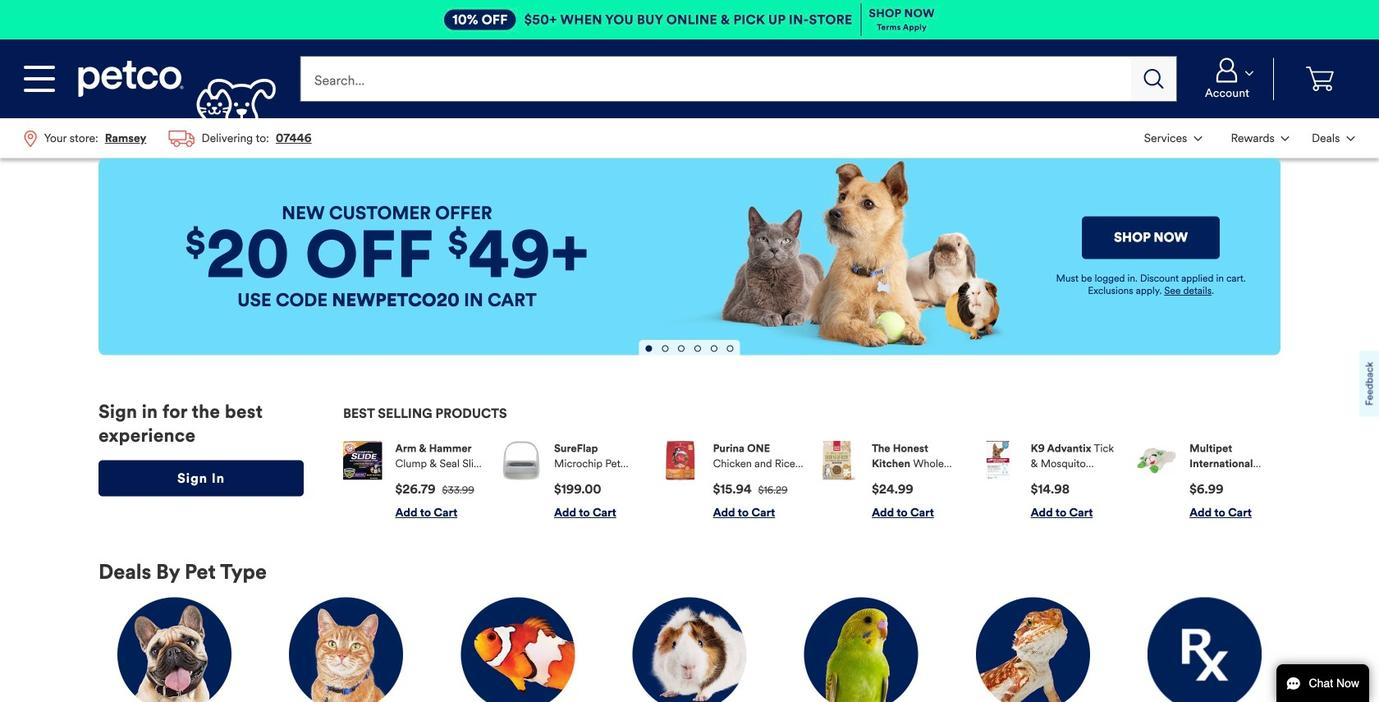 Task type: locate. For each thing, give the bounding box(es) containing it.
5 list item from the left
[[979, 441, 1122, 520]]

pet pharmacy image
[[1148, 597, 1262, 702]]

3 list item from the left
[[661, 441, 804, 520]]

dog deals image
[[117, 597, 232, 702]]

4 list item from the left
[[820, 441, 963, 520]]

2 list item from the left
[[502, 441, 645, 520]]

reptile deals image
[[976, 597, 1090, 702]]

1 list item from the left
[[343, 441, 486, 520]]

list
[[13, 118, 323, 158], [1133, 118, 1366, 158], [343, 428, 1281, 533]]

list item
[[343, 441, 486, 520], [502, 441, 645, 520], [661, 441, 804, 520], [820, 441, 963, 520], [979, 441, 1122, 520], [1138, 441, 1281, 520]]



Task type: describe. For each thing, give the bounding box(es) containing it.
fish deals image
[[461, 597, 575, 702]]

6 list item from the left
[[1138, 441, 1281, 520]]

search image
[[1144, 69, 1164, 89]]

Search search field
[[300, 56, 1132, 102]]

cat deals image
[[289, 597, 403, 702]]

small pet deals image
[[633, 597, 747, 702]]

bird deals image
[[804, 597, 919, 702]]



